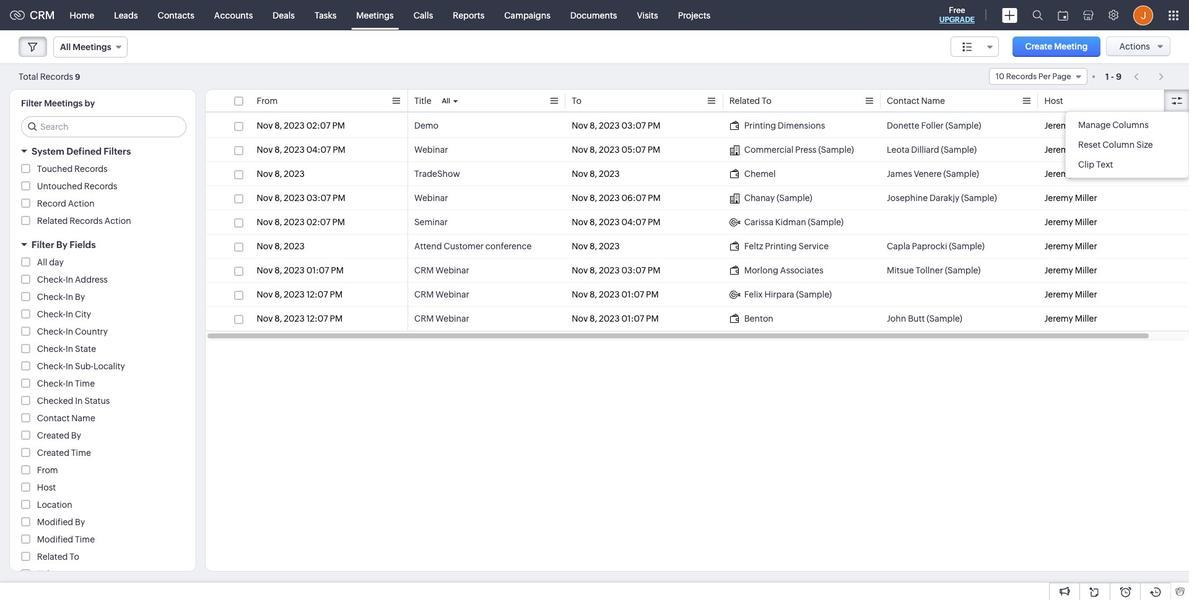Task type: describe. For each thing, give the bounding box(es) containing it.
created time
[[37, 449, 91, 458]]

tasks link
[[305, 0, 347, 30]]

conference
[[486, 242, 532, 252]]

leota
[[887, 145, 910, 155]]

miller for mitsue tollner (sample)
[[1075, 266, 1098, 276]]

city
[[75, 310, 91, 320]]

chemel
[[744, 169, 776, 179]]

miller for capla paprocki (sample)
[[1075, 242, 1098, 252]]

morlong associates
[[744, 266, 824, 276]]

venere
[[914, 169, 942, 179]]

filter meetings by
[[21, 99, 95, 108]]

country
[[75, 327, 108, 337]]

search image
[[1033, 10, 1043, 20]]

address
[[75, 275, 108, 285]]

josephine darakjy (sample)
[[887, 193, 997, 203]]

0 horizontal spatial 04:07
[[306, 145, 331, 155]]

02:07 for seminar
[[306, 217, 331, 227]]

john butt (sample) link
[[887, 313, 963, 325]]

jeremy miller for john butt (sample)
[[1045, 314, 1098, 324]]

in for state
[[66, 344, 73, 354]]

0 vertical spatial related
[[730, 96, 760, 106]]

column
[[1103, 140, 1135, 150]]

clip
[[1079, 160, 1095, 170]]

actions
[[1120, 42, 1151, 51]]

crm webinar link for morlong
[[414, 265, 470, 277]]

profile element
[[1126, 0, 1161, 30]]

free upgrade
[[940, 6, 975, 24]]

1 vertical spatial related
[[37, 216, 68, 226]]

all for all
[[442, 97, 450, 105]]

records for total
[[40, 72, 73, 81]]

all for all meetings
[[60, 42, 71, 52]]

crm for benton
[[414, 314, 434, 324]]

crm webinar link for felix
[[414, 289, 470, 301]]

0 vertical spatial time
[[75, 379, 95, 389]]

modified time
[[37, 535, 95, 545]]

chanay (sample) link
[[730, 192, 813, 204]]

fields
[[70, 240, 96, 250]]

nov 8, 2023 03:07 pm for crm webinar
[[572, 266, 661, 276]]

created for created by
[[37, 431, 69, 441]]

time for modified time
[[75, 535, 95, 545]]

john
[[887, 314, 907, 324]]

day
[[49, 258, 64, 268]]

location
[[37, 501, 72, 511]]

0 vertical spatial printing
[[744, 121, 776, 131]]

01:07 for felix hirpara (sample)
[[622, 290, 645, 300]]

by for filter
[[56, 240, 68, 250]]

donette
[[887, 121, 920, 131]]

8 jeremy miller from the top
[[1045, 290, 1098, 300]]

crm link
[[10, 9, 55, 22]]

commercial press (sample) link
[[730, 144, 854, 156]]

campaigns link
[[495, 0, 561, 30]]

reports
[[453, 10, 485, 20]]

carissa
[[744, 217, 774, 227]]

in for country
[[66, 327, 73, 337]]

josephine
[[887, 193, 928, 203]]

jeremy for john butt (sample)
[[1045, 314, 1074, 324]]

tradeshow link
[[414, 168, 460, 180]]

meetings link
[[347, 0, 404, 30]]

felix
[[744, 290, 763, 300]]

03:07 for demo
[[622, 121, 646, 131]]

(sample) for carissa kidman (sample)
[[808, 217, 844, 227]]

morlong
[[744, 266, 779, 276]]

webinar for benton
[[436, 314, 470, 324]]

system defined filters
[[32, 146, 131, 157]]

hirpara
[[765, 290, 795, 300]]

visits link
[[627, 0, 668, 30]]

related records action
[[37, 216, 131, 226]]

0 horizontal spatial action
[[68, 199, 95, 209]]

columns
[[1113, 120, 1149, 130]]

attend customer conference link
[[414, 240, 532, 253]]

create
[[1026, 42, 1053, 51]]

1 vertical spatial from
[[37, 466, 58, 476]]

(sample) for john butt (sample)
[[927, 314, 963, 324]]

jeremy miller for josephine darakjy (sample)
[[1045, 193, 1098, 203]]

associates
[[781, 266, 824, 276]]

record action
[[37, 199, 95, 209]]

crm for morlong associates
[[414, 266, 434, 276]]

home
[[70, 10, 94, 20]]

donette foller (sample)
[[887, 121, 982, 131]]

crm webinar for morlong
[[414, 266, 470, 276]]

-
[[1111, 72, 1115, 81]]

records for untouched
[[84, 182, 117, 191]]

by for modified
[[75, 518, 85, 528]]

free
[[949, 6, 966, 15]]

check- for check-in address
[[37, 275, 66, 285]]

create menu element
[[995, 0, 1025, 30]]

capla paprocki (sample)
[[887, 242, 985, 252]]

calendar image
[[1058, 10, 1069, 20]]

darakjy
[[930, 193, 960, 203]]

documents
[[571, 10, 617, 20]]

commercial press (sample)
[[744, 145, 854, 155]]

0 vertical spatial related to
[[730, 96, 772, 106]]

by up city
[[75, 292, 85, 302]]

untouched
[[37, 182, 82, 191]]

upgrade
[[940, 15, 975, 24]]

jeremy miller for donette foller (sample)
[[1045, 121, 1098, 131]]

check- for check-in sub-locality
[[37, 362, 66, 372]]

nov 8, 2023 03:07 pm for demo
[[572, 121, 661, 131]]

projects
[[678, 10, 711, 20]]

webinar link for nov 8, 2023 03:07 pm
[[414, 192, 448, 204]]

8 miller from the top
[[1075, 290, 1098, 300]]

feltz printing service
[[744, 242, 829, 252]]

seminar link
[[414, 216, 448, 229]]

jeremy miller for capla paprocki (sample)
[[1045, 242, 1098, 252]]

(sample) for josephine darakjy (sample)
[[962, 193, 997, 203]]

profile image
[[1134, 5, 1154, 25]]

9 for total records 9
[[75, 72, 80, 81]]

1 horizontal spatial title
[[414, 96, 432, 106]]

dilliard
[[912, 145, 940, 155]]

in for status
[[75, 397, 83, 406]]

customer
[[444, 242, 484, 252]]

james venere (sample) link
[[887, 168, 980, 180]]

0 horizontal spatial name
[[71, 414, 95, 424]]

meeting
[[1054, 42, 1088, 51]]

defined
[[66, 146, 102, 157]]

deals
[[273, 10, 295, 20]]

All Meetings field
[[53, 37, 127, 58]]

calls
[[414, 10, 433, 20]]

(sample) for mitsue tollner (sample)
[[945, 266, 981, 276]]

printing dimensions
[[744, 121, 825, 131]]

5 jeremy miller from the top
[[1045, 217, 1098, 227]]

visits
[[637, 10, 658, 20]]

jeremy for donette foller (sample)
[[1045, 121, 1074, 131]]

jeremy for james venere (sample)
[[1045, 169, 1074, 179]]

1 horizontal spatial nov 8, 2023 04:07 pm
[[572, 217, 661, 227]]

in for address
[[66, 275, 73, 285]]

james venere (sample)
[[887, 169, 980, 179]]

03:07 for crm webinar
[[622, 266, 646, 276]]

1 vertical spatial printing
[[765, 242, 797, 252]]

page
[[1053, 72, 1072, 81]]

status
[[84, 397, 110, 406]]

create meeting
[[1026, 42, 1088, 51]]

filters
[[104, 146, 131, 157]]

filter for filter by fields
[[32, 240, 54, 250]]

(sample) up the 'carissa kidman (sample)' in the right top of the page
[[777, 193, 813, 203]]

01:07 for benton
[[622, 314, 645, 324]]

check-in by
[[37, 292, 85, 302]]

modified for modified time
[[37, 535, 73, 545]]

nov 8, 2023 06:07 pm
[[572, 193, 661, 203]]

total records 9
[[19, 72, 80, 81]]

8 jeremy from the top
[[1045, 290, 1074, 300]]

size image
[[963, 42, 972, 53]]

by
[[85, 99, 95, 108]]

capla
[[887, 242, 911, 252]]

leota dilliard (sample)
[[887, 145, 977, 155]]

0 horizontal spatial to
[[70, 553, 79, 563]]

search element
[[1025, 0, 1051, 30]]

jeremy for josephine darakjy (sample)
[[1045, 193, 1074, 203]]

3 crm webinar link from the top
[[414, 313, 470, 325]]

mitsue
[[887, 266, 914, 276]]

0 vertical spatial meetings
[[356, 10, 394, 20]]



Task type: vqa. For each thing, say whether or not it's contained in the screenshot.


Task type: locate. For each thing, give the bounding box(es) containing it.
2 created from the top
[[37, 449, 69, 458]]

0 vertical spatial webinar link
[[414, 144, 448, 156]]

2 nov 8, 2023 12:07 pm from the top
[[257, 314, 343, 324]]

in left state
[[66, 344, 73, 354]]

miller for john butt (sample)
[[1075, 314, 1098, 324]]

3 jeremy miller from the top
[[1045, 169, 1098, 179]]

in
[[66, 275, 73, 285], [66, 292, 73, 302], [66, 310, 73, 320], [66, 327, 73, 337], [66, 344, 73, 354], [66, 362, 73, 372], [66, 379, 73, 389], [75, 397, 83, 406]]

1 created from the top
[[37, 431, 69, 441]]

0 horizontal spatial all
[[37, 258, 47, 268]]

0 horizontal spatial 9
[[75, 72, 80, 81]]

7 check- from the top
[[37, 379, 66, 389]]

1 horizontal spatial contact
[[887, 96, 920, 106]]

0 vertical spatial from
[[257, 96, 278, 106]]

6 miller from the top
[[1075, 242, 1098, 252]]

1 vertical spatial nov 8, 2023 12:07 pm
[[257, 314, 343, 324]]

1 crm webinar from the top
[[414, 266, 470, 276]]

title
[[414, 96, 432, 106], [37, 570, 54, 580]]

from
[[257, 96, 278, 106], [37, 466, 58, 476]]

1 vertical spatial nov 8, 2023 04:07 pm
[[572, 217, 661, 227]]

1 vertical spatial 01:07
[[622, 290, 645, 300]]

(sample) right foller
[[946, 121, 982, 131]]

7 jeremy from the top
[[1045, 266, 1074, 276]]

(sample) right "butt"
[[927, 314, 963, 324]]

10
[[996, 72, 1005, 81]]

jeremy miller
[[1045, 121, 1098, 131], [1045, 145, 1098, 155], [1045, 169, 1098, 179], [1045, 193, 1098, 203], [1045, 217, 1098, 227], [1045, 242, 1098, 252], [1045, 266, 1098, 276], [1045, 290, 1098, 300], [1045, 314, 1098, 324]]

0 vertical spatial nov 8, 2023 02:07 pm
[[257, 121, 345, 131]]

1 02:07 from the top
[[306, 121, 331, 131]]

jeremy miller for mitsue tollner (sample)
[[1045, 266, 1098, 276]]

leads link
[[104, 0, 148, 30]]

crm for felix hirpara (sample)
[[414, 290, 434, 300]]

Search text field
[[22, 117, 186, 137]]

check- down all day
[[37, 275, 66, 285]]

1 vertical spatial related to
[[37, 553, 79, 563]]

2 modified from the top
[[37, 535, 73, 545]]

nov 8, 2023 02:07 pm for demo
[[257, 121, 345, 131]]

1 vertical spatial contact name
[[37, 414, 95, 424]]

2 crm webinar link from the top
[[414, 289, 470, 301]]

1 jeremy from the top
[[1045, 121, 1074, 131]]

0 vertical spatial nov 8, 2023 12:07 pm
[[257, 290, 343, 300]]

2 check- from the top
[[37, 292, 66, 302]]

state
[[75, 344, 96, 354]]

1 vertical spatial host
[[37, 483, 56, 493]]

4 miller from the top
[[1075, 193, 1098, 203]]

(sample) for commercial press (sample)
[[819, 145, 854, 155]]

benton link
[[730, 313, 774, 325]]

1 vertical spatial webinar link
[[414, 192, 448, 204]]

modified by
[[37, 518, 85, 528]]

clip text
[[1079, 160, 1114, 170]]

(sample) right tollner
[[945, 266, 981, 276]]

check-in sub-locality
[[37, 362, 125, 372]]

1 vertical spatial 12:07
[[306, 314, 328, 324]]

3 check- from the top
[[37, 310, 66, 320]]

time down sub- on the left bottom
[[75, 379, 95, 389]]

sub-
[[75, 362, 93, 372]]

10 records per page
[[996, 72, 1072, 81]]

records for touched
[[74, 164, 108, 174]]

2 nov 8, 2023 02:07 pm from the top
[[257, 217, 345, 227]]

02:07
[[306, 121, 331, 131], [306, 217, 331, 227]]

0 vertical spatial 02:07
[[306, 121, 331, 131]]

1 vertical spatial title
[[37, 570, 54, 580]]

3 jeremy from the top
[[1045, 169, 1074, 179]]

created for created time
[[37, 449, 69, 458]]

in for sub-
[[66, 362, 73, 372]]

(sample) right paprocki
[[949, 242, 985, 252]]

james
[[887, 169, 912, 179]]

time down created by
[[71, 449, 91, 458]]

2 vertical spatial nov 8, 2023 03:07 pm
[[572, 266, 661, 276]]

deals link
[[263, 0, 305, 30]]

reports link
[[443, 0, 495, 30]]

name up foller
[[922, 96, 945, 106]]

in left sub- on the left bottom
[[66, 362, 73, 372]]

2 miller from the top
[[1075, 145, 1098, 155]]

nov 8, 2023 12:07 pm
[[257, 290, 343, 300], [257, 314, 343, 324]]

1 - 9
[[1106, 72, 1122, 81]]

webinar for morlong associates
[[436, 266, 470, 276]]

None field
[[951, 37, 999, 57]]

row group containing nov 8, 2023 02:07 pm
[[206, 114, 1190, 331]]

1 modified from the top
[[37, 518, 73, 528]]

records for related
[[70, 216, 103, 226]]

action up related records action
[[68, 199, 95, 209]]

2 vertical spatial nov 8, 2023 01:07 pm
[[572, 314, 659, 324]]

crm
[[30, 9, 55, 22], [414, 266, 434, 276], [414, 290, 434, 300], [414, 314, 434, 324]]

check- up checked at the left of page
[[37, 379, 66, 389]]

9 miller from the top
[[1075, 314, 1098, 324]]

5 jeremy from the top
[[1045, 217, 1074, 227]]

attend
[[414, 242, 442, 252]]

campaigns
[[505, 10, 551, 20]]

1 horizontal spatial all
[[60, 42, 71, 52]]

miller for leota dilliard (sample)
[[1075, 145, 1098, 155]]

total
[[19, 72, 38, 81]]

1 horizontal spatial name
[[922, 96, 945, 106]]

0 vertical spatial modified
[[37, 518, 73, 528]]

1 vertical spatial nov 8, 2023 03:07 pm
[[257, 193, 346, 203]]

all for all day
[[37, 258, 47, 268]]

webinar link for nov 8, 2023 04:07 pm
[[414, 144, 448, 156]]

(sample) up the 'service'
[[808, 217, 844, 227]]

in for city
[[66, 310, 73, 320]]

nov 8, 2023 01:07 pm for benton
[[572, 314, 659, 324]]

jeremy for leota dilliard (sample)
[[1045, 145, 1074, 155]]

(sample) right press at top
[[819, 145, 854, 155]]

1
[[1106, 72, 1109, 81]]

foller
[[922, 121, 944, 131]]

1 vertical spatial contact
[[37, 414, 70, 424]]

1 horizontal spatial host
[[1045, 96, 1064, 106]]

(sample) down associates
[[796, 290, 832, 300]]

1 horizontal spatial to
[[572, 96, 582, 106]]

2 02:07 from the top
[[306, 217, 331, 227]]

check- up check-in city
[[37, 292, 66, 302]]

(sample) right darakjy
[[962, 193, 997, 203]]

1 12:07 from the top
[[306, 290, 328, 300]]

check-in time
[[37, 379, 95, 389]]

nov 8, 2023 12:07 pm for felix hirpara (sample)
[[257, 290, 343, 300]]

0 vertical spatial name
[[922, 96, 945, 106]]

6 jeremy from the top
[[1045, 242, 1074, 252]]

records up filter meetings by
[[40, 72, 73, 81]]

3 crm webinar from the top
[[414, 314, 470, 324]]

0 vertical spatial crm webinar
[[414, 266, 470, 276]]

12:07
[[306, 290, 328, 300], [306, 314, 328, 324]]

0 vertical spatial 01:07
[[306, 266, 329, 276]]

chanay (sample)
[[744, 193, 813, 203]]

dimensions
[[778, 121, 825, 131]]

miller for donette foller (sample)
[[1075, 121, 1098, 131]]

1 webinar link from the top
[[414, 144, 448, 156]]

created by
[[37, 431, 81, 441]]

meetings inside field
[[73, 42, 111, 52]]

felix hirpara (sample)
[[744, 290, 832, 300]]

check- for check-in time
[[37, 379, 66, 389]]

(sample) for leota dilliard (sample)
[[941, 145, 977, 155]]

check-in address
[[37, 275, 108, 285]]

printing up commercial
[[744, 121, 776, 131]]

modified down modified by
[[37, 535, 73, 545]]

(sample) for felix hirpara (sample)
[[796, 290, 832, 300]]

(sample) for capla paprocki (sample)
[[949, 242, 985, 252]]

1 vertical spatial 03:07
[[306, 193, 331, 203]]

1 vertical spatial nov 8, 2023 01:07 pm
[[572, 290, 659, 300]]

6 jeremy miller from the top
[[1045, 242, 1098, 252]]

01:07
[[306, 266, 329, 276], [622, 290, 645, 300], [622, 314, 645, 324]]

in for time
[[66, 379, 73, 389]]

1 vertical spatial 04:07
[[622, 217, 646, 227]]

modified
[[37, 518, 73, 528], [37, 535, 73, 545]]

0 vertical spatial nov 8, 2023 01:07 pm
[[257, 266, 344, 276]]

check-in city
[[37, 310, 91, 320]]

1 horizontal spatial from
[[257, 96, 278, 106]]

host up location at the bottom left of the page
[[37, 483, 56, 493]]

to
[[572, 96, 582, 106], [762, 96, 772, 106], [70, 553, 79, 563]]

miller for josephine darakjy (sample)
[[1075, 193, 1098, 203]]

0 vertical spatial created
[[37, 431, 69, 441]]

meetings for all meetings
[[73, 42, 111, 52]]

2 vertical spatial 03:07
[[622, 266, 646, 276]]

related to
[[730, 96, 772, 106], [37, 553, 79, 563]]

(sample) for donette foller (sample)
[[946, 121, 982, 131]]

crm webinar for felix
[[414, 290, 470, 300]]

create menu image
[[1002, 8, 1018, 23]]

2 horizontal spatial to
[[762, 96, 772, 106]]

in left city
[[66, 310, 73, 320]]

records down defined
[[74, 164, 108, 174]]

josephine darakjy (sample) link
[[887, 192, 997, 204]]

benton
[[744, 314, 774, 324]]

time for created time
[[71, 449, 91, 458]]

1 vertical spatial crm webinar
[[414, 290, 470, 300]]

related to up printing dimensions link
[[730, 96, 772, 106]]

records down touched records
[[84, 182, 117, 191]]

calls link
[[404, 0, 443, 30]]

2 vertical spatial crm webinar
[[414, 314, 470, 324]]

all inside "all meetings" field
[[60, 42, 71, 52]]

2 12:07 from the top
[[306, 314, 328, 324]]

1 vertical spatial modified
[[37, 535, 73, 545]]

action
[[68, 199, 95, 209], [104, 216, 131, 226]]

2 horizontal spatial all
[[442, 97, 450, 105]]

check- down check-in city
[[37, 327, 66, 337]]

0 horizontal spatial host
[[37, 483, 56, 493]]

1 vertical spatial action
[[104, 216, 131, 226]]

2 crm webinar from the top
[[414, 290, 470, 300]]

webinar link up seminar link
[[414, 192, 448, 204]]

5 check- from the top
[[37, 344, 66, 354]]

2 webinar link from the top
[[414, 192, 448, 204]]

host
[[1045, 96, 1064, 106], [37, 483, 56, 493]]

1 vertical spatial time
[[71, 449, 91, 458]]

records
[[40, 72, 73, 81], [1006, 72, 1037, 81], [74, 164, 108, 174], [84, 182, 117, 191], [70, 216, 103, 226]]

02:07 for demo
[[306, 121, 331, 131]]

locality
[[93, 362, 125, 372]]

miller for james venere (sample)
[[1075, 169, 1098, 179]]

contact up donette
[[887, 96, 920, 106]]

by inside filter by fields dropdown button
[[56, 240, 68, 250]]

size
[[1137, 140, 1153, 150]]

nov 8, 2023 02:07 pm for seminar
[[257, 217, 345, 227]]

5 miller from the top
[[1075, 217, 1098, 227]]

check- down "check-in country"
[[37, 344, 66, 354]]

check- for check-in country
[[37, 327, 66, 337]]

tradeshow
[[414, 169, 460, 179]]

1 vertical spatial crm webinar link
[[414, 289, 470, 301]]

0 vertical spatial contact name
[[887, 96, 945, 106]]

1 vertical spatial meetings
[[73, 42, 111, 52]]

0 horizontal spatial related to
[[37, 553, 79, 563]]

1 vertical spatial created
[[37, 449, 69, 458]]

by up created time
[[71, 431, 81, 441]]

nov
[[257, 121, 273, 131], [572, 121, 588, 131], [257, 145, 273, 155], [572, 145, 588, 155], [257, 169, 273, 179], [572, 169, 588, 179], [257, 193, 273, 203], [572, 193, 588, 203], [257, 217, 273, 227], [572, 217, 588, 227], [257, 242, 273, 252], [572, 242, 588, 252], [257, 266, 273, 276], [572, 266, 588, 276], [257, 290, 273, 300], [572, 290, 588, 300], [257, 314, 273, 324], [572, 314, 588, 324]]

2 vertical spatial all
[[37, 258, 47, 268]]

name down checked in status at left
[[71, 414, 95, 424]]

morlong associates link
[[730, 265, 824, 277]]

in up "check-in by"
[[66, 275, 73, 285]]

4 check- from the top
[[37, 327, 66, 337]]

navigation
[[1128, 68, 1171, 86]]

filter by fields
[[32, 240, 96, 250]]

in up check-in state
[[66, 327, 73, 337]]

0 vertical spatial all
[[60, 42, 71, 52]]

1 horizontal spatial 9
[[1116, 72, 1122, 81]]

9 jeremy miller from the top
[[1045, 314, 1098, 324]]

7 miller from the top
[[1075, 266, 1098, 276]]

0 vertical spatial host
[[1045, 96, 1064, 106]]

filter down total
[[21, 99, 42, 108]]

tasks
[[315, 10, 337, 20]]

0 vertical spatial action
[[68, 199, 95, 209]]

2 vertical spatial crm webinar link
[[414, 313, 470, 325]]

0 horizontal spatial contact name
[[37, 414, 95, 424]]

3 miller from the top
[[1075, 169, 1098, 179]]

0 vertical spatial 04:07
[[306, 145, 331, 155]]

12:07 for benton
[[306, 314, 328, 324]]

0 vertical spatial crm webinar link
[[414, 265, 470, 277]]

meetings down home
[[73, 42, 111, 52]]

0 vertical spatial contact
[[887, 96, 920, 106]]

all meetings
[[60, 42, 111, 52]]

records inside field
[[1006, 72, 1037, 81]]

1 jeremy miller from the top
[[1045, 121, 1098, 131]]

jeremy for capla paprocki (sample)
[[1045, 242, 1074, 252]]

10 Records Per Page field
[[989, 68, 1088, 85]]

jeremy miller for james venere (sample)
[[1045, 169, 1098, 179]]

9 for 1 - 9
[[1116, 72, 1122, 81]]

4 jeremy from the top
[[1045, 193, 1074, 203]]

action up filter by fields dropdown button
[[104, 216, 131, 226]]

related up printing dimensions link
[[730, 96, 760, 106]]

filter inside dropdown button
[[32, 240, 54, 250]]

in up checked in status at left
[[66, 379, 73, 389]]

0 horizontal spatial contact
[[37, 414, 70, 424]]

attend customer conference
[[414, 242, 532, 252]]

0 vertical spatial nov 8, 2023 03:07 pm
[[572, 121, 661, 131]]

check- down "check-in by"
[[37, 310, 66, 320]]

check- for check-in city
[[37, 310, 66, 320]]

by up modified time
[[75, 518, 85, 528]]

0 vertical spatial 03:07
[[622, 121, 646, 131]]

1 miller from the top
[[1075, 121, 1098, 131]]

1 vertical spatial 02:07
[[306, 217, 331, 227]]

jeremy for mitsue tollner (sample)
[[1045, 266, 1074, 276]]

meetings left calls
[[356, 10, 394, 20]]

filter for filter meetings by
[[21, 99, 42, 108]]

0 horizontal spatial from
[[37, 466, 58, 476]]

by up day
[[56, 240, 68, 250]]

created down created by
[[37, 449, 69, 458]]

press
[[796, 145, 817, 155]]

title down modified time
[[37, 570, 54, 580]]

related down modified time
[[37, 553, 68, 563]]

9 down all meetings in the top of the page
[[75, 72, 80, 81]]

manage columns
[[1079, 120, 1149, 130]]

0 vertical spatial title
[[414, 96, 432, 106]]

created up created time
[[37, 431, 69, 441]]

1 vertical spatial name
[[71, 414, 95, 424]]

2 vertical spatial meetings
[[44, 99, 83, 108]]

carissa kidman (sample) link
[[730, 216, 844, 229]]

0 vertical spatial nov 8, 2023 04:07 pm
[[257, 145, 346, 155]]

title up demo link
[[414, 96, 432, 106]]

service
[[799, 242, 829, 252]]

1 vertical spatial filter
[[32, 240, 54, 250]]

records for 10
[[1006, 72, 1037, 81]]

4 jeremy miller from the top
[[1045, 193, 1098, 203]]

modified for modified by
[[37, 518, 73, 528]]

in down check-in address
[[66, 292, 73, 302]]

related down record
[[37, 216, 68, 226]]

2 jeremy miller from the top
[[1045, 145, 1098, 155]]

9 inside total records 9
[[75, 72, 80, 81]]

contact name
[[887, 96, 945, 106], [37, 414, 95, 424]]

time
[[75, 379, 95, 389], [71, 449, 91, 458], [75, 535, 95, 545]]

1 nov 8, 2023 02:07 pm from the top
[[257, 121, 345, 131]]

system defined filters button
[[10, 141, 196, 162]]

leads
[[114, 10, 138, 20]]

reset
[[1079, 140, 1101, 150]]

05:07
[[622, 145, 646, 155]]

related to down modified time
[[37, 553, 79, 563]]

demo
[[414, 121, 439, 131]]

contacts
[[158, 10, 194, 20]]

nov 8, 2023 12:07 pm for benton
[[257, 314, 343, 324]]

(sample) inside "link"
[[945, 266, 981, 276]]

checked in status
[[37, 397, 110, 406]]

1 check- from the top
[[37, 275, 66, 285]]

2 jeremy from the top
[[1045, 145, 1074, 155]]

1 horizontal spatial contact name
[[887, 96, 945, 106]]

filter up all day
[[32, 240, 54, 250]]

contact name up created by
[[37, 414, 95, 424]]

1 nov 8, 2023 12:07 pm from the top
[[257, 290, 343, 300]]

contact name up donette
[[887, 96, 945, 106]]

check-in country
[[37, 327, 108, 337]]

9 jeremy from the top
[[1045, 314, 1074, 324]]

6 check- from the top
[[37, 362, 66, 372]]

printing up morlong associates
[[765, 242, 797, 252]]

1 vertical spatial all
[[442, 97, 450, 105]]

check- for check-in state
[[37, 344, 66, 354]]

tollner
[[916, 266, 944, 276]]

records right the 10
[[1006, 72, 1037, 81]]

0 horizontal spatial title
[[37, 570, 54, 580]]

touched records
[[37, 164, 108, 174]]

9 right -
[[1116, 72, 1122, 81]]

webinar for felix hirpara (sample)
[[436, 290, 470, 300]]

modified down location at the bottom left of the page
[[37, 518, 73, 528]]

(sample) for james venere (sample)
[[944, 169, 980, 179]]

06:07
[[622, 193, 646, 203]]

create meeting button
[[1013, 37, 1101, 57]]

check- for check-in by
[[37, 292, 66, 302]]

nov 8, 2023 01:07 pm for felix hirpara (sample)
[[572, 290, 659, 300]]

jeremy miller for leota dilliard (sample)
[[1045, 145, 1098, 155]]

1 vertical spatial nov 8, 2023 02:07 pm
[[257, 217, 345, 227]]

2 vertical spatial related
[[37, 553, 68, 563]]

text
[[1097, 160, 1114, 170]]

meetings left by
[[44, 99, 83, 108]]

1 horizontal spatial action
[[104, 216, 131, 226]]

check- up check-in time
[[37, 362, 66, 372]]

0 horizontal spatial nov 8, 2023 04:07 pm
[[257, 145, 346, 155]]

7 jeremy miller from the top
[[1045, 266, 1098, 276]]

1 crm webinar link from the top
[[414, 265, 470, 277]]

row group
[[206, 114, 1190, 331]]

by for created
[[71, 431, 81, 441]]

2 vertical spatial 01:07
[[622, 314, 645, 324]]

reset column size
[[1079, 140, 1153, 150]]

12:07 for felix hirpara (sample)
[[306, 290, 328, 300]]

name
[[922, 96, 945, 106], [71, 414, 95, 424]]

(sample)
[[946, 121, 982, 131], [819, 145, 854, 155], [941, 145, 977, 155], [944, 169, 980, 179], [777, 193, 813, 203], [962, 193, 997, 203], [808, 217, 844, 227], [949, 242, 985, 252], [945, 266, 981, 276], [796, 290, 832, 300], [927, 314, 963, 324]]

in for by
[[66, 292, 73, 302]]

0 vertical spatial 12:07
[[306, 290, 328, 300]]

record
[[37, 199, 66, 209]]

1 horizontal spatial related to
[[730, 96, 772, 106]]

records up fields
[[70, 216, 103, 226]]

2 vertical spatial time
[[75, 535, 95, 545]]

pm
[[332, 121, 345, 131], [648, 121, 661, 131], [333, 145, 346, 155], [648, 145, 661, 155], [333, 193, 346, 203], [648, 193, 661, 203], [332, 217, 345, 227], [648, 217, 661, 227], [331, 266, 344, 276], [648, 266, 661, 276], [330, 290, 343, 300], [646, 290, 659, 300], [330, 314, 343, 324], [646, 314, 659, 324]]

(sample) up darakjy
[[944, 169, 980, 179]]

in left status
[[75, 397, 83, 406]]

webinar link down demo link
[[414, 144, 448, 156]]

host down page on the right
[[1045, 96, 1064, 106]]

contact down checked at the left of page
[[37, 414, 70, 424]]

feltz
[[744, 242, 764, 252]]

time down modified by
[[75, 535, 95, 545]]

feltz printing service link
[[730, 240, 829, 253]]

meetings for filter meetings by
[[44, 99, 83, 108]]

0 vertical spatial filter
[[21, 99, 42, 108]]

(sample) right dilliard
[[941, 145, 977, 155]]

1 horizontal spatial 04:07
[[622, 217, 646, 227]]



